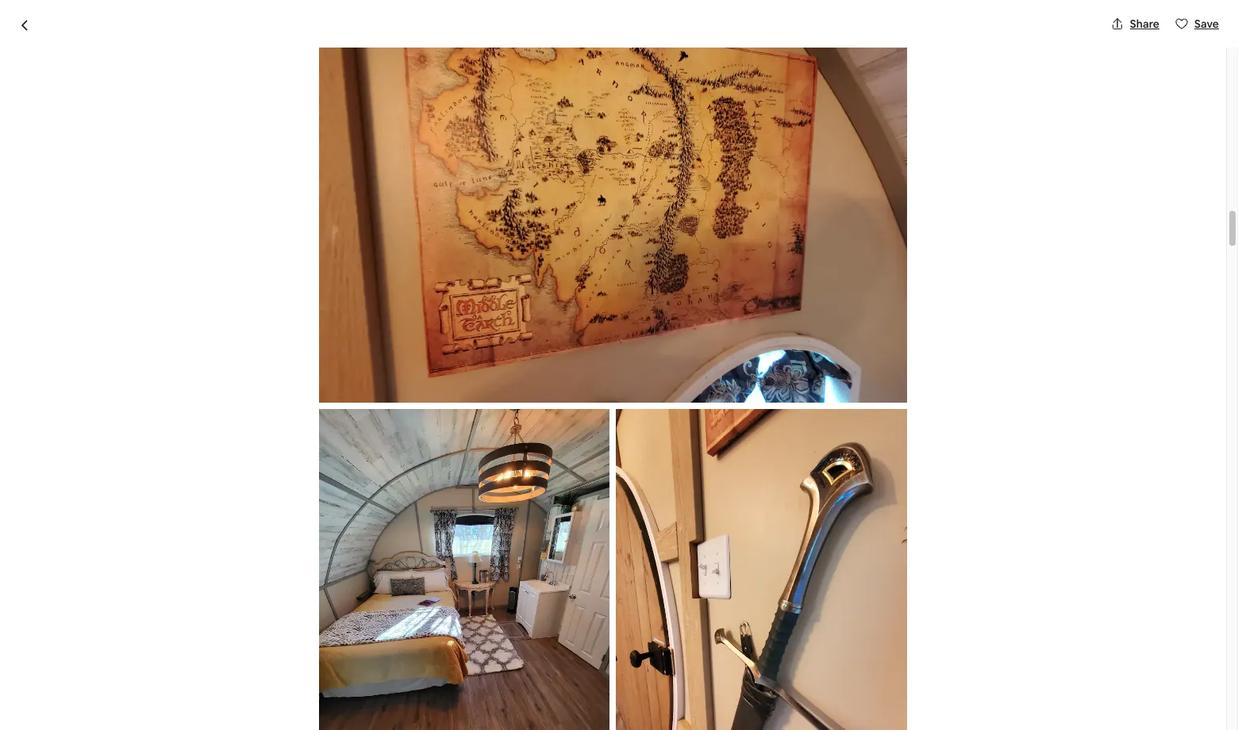 Task type: describe. For each thing, give the bounding box(es) containing it.
reserve button
[[781, 627, 1037, 666]]

taxes
[[846, 493, 873, 507]]

11/5/2023 button
[[781, 526, 1037, 570]]

won't
[[865, 678, 894, 693]]

dialog containing share
[[0, 0, 1238, 731]]

for
[[256, 593, 274, 609]]

hobbit cottage image 5 image
[[842, 237, 1058, 424]]

in
[[298, 667, 307, 681]]

charged
[[912, 678, 955, 693]]

lockbox.
[[354, 667, 397, 681]]

you won't be charged yet
[[844, 678, 974, 693]]

tiny
[[169, 449, 203, 471]]

1 1 from the left
[[297, 476, 303, 493]]

with
[[309, 667, 331, 681]]

mbps,
[[298, 613, 329, 627]]

hobbit cottage image 2 image
[[619, 37, 835, 230]]

2 1 from the left
[[337, 476, 342, 493]]

great
[[219, 593, 254, 609]]

hobbit cottage image 1 image
[[169, 37, 613, 424]]

save button
[[1169, 10, 1225, 37]]

work
[[323, 593, 354, 609]]

yet
[[957, 678, 974, 693]]

workspace.
[[418, 613, 476, 627]]

save
[[1194, 17, 1219, 31]]

bath
[[345, 476, 372, 493]]

206
[[276, 613, 296, 627]]

$500
[[781, 470, 823, 492]]

be
[[897, 678, 910, 693]]

check yourself in with the lockbox.
[[219, 667, 397, 681]]



Task type: vqa. For each thing, say whether or not it's contained in the screenshot.
the bottommost 2023
no



Task type: locate. For each thing, give the bounding box(es) containing it.
tiny home hosted by tyra 1 bed · 1 bath
[[169, 449, 378, 493]]

share
[[1130, 17, 1159, 31]]

11/5/2023
[[791, 546, 841, 561]]

listing image 15 image
[[616, 409, 907, 731], [616, 409, 907, 731]]

by tyra
[[319, 449, 378, 471]]

at
[[263, 613, 274, 627]]

before
[[809, 493, 843, 507]]

1 right ·
[[337, 476, 342, 493]]

hosted
[[257, 449, 315, 471]]

reserve
[[885, 638, 933, 654]]

·
[[331, 476, 334, 493]]

great for remote work fast wifi at 206 mbps, plus a dedicated workspace.
[[219, 593, 476, 627]]

listing image 13 image
[[319, 9, 907, 403], [319, 9, 907, 403]]

1
[[297, 476, 303, 493], [337, 476, 342, 493]]

dedicated
[[363, 613, 415, 627]]

you
[[844, 678, 863, 693]]

bed
[[305, 476, 329, 493]]

$500 total before taxes
[[781, 470, 873, 507]]

1 horizontal spatial 1
[[337, 476, 342, 493]]

check
[[219, 667, 252, 681]]

home
[[206, 449, 254, 471]]

tyra is a superhost. learn more about tyra. image
[[643, 450, 687, 494], [643, 450, 687, 494]]

view from the round door image
[[319, 409, 610, 731], [319, 409, 610, 731]]

yourself
[[255, 667, 296, 681]]

plus
[[331, 613, 352, 627]]

remote
[[277, 593, 321, 609]]

dialog
[[0, 0, 1238, 731]]

wifi
[[243, 613, 261, 627]]

0 horizontal spatial 1
[[297, 476, 303, 493]]

the
[[334, 667, 351, 681]]

hobbit cottage image 4 image
[[842, 37, 1058, 230]]

fast
[[219, 613, 241, 627]]

a
[[354, 613, 360, 627]]

1 left bed
[[297, 476, 303, 493]]

share button
[[1105, 10, 1166, 37]]

total
[[781, 493, 806, 507]]

hobbit cottage image 3 image
[[619, 237, 835, 424]]



